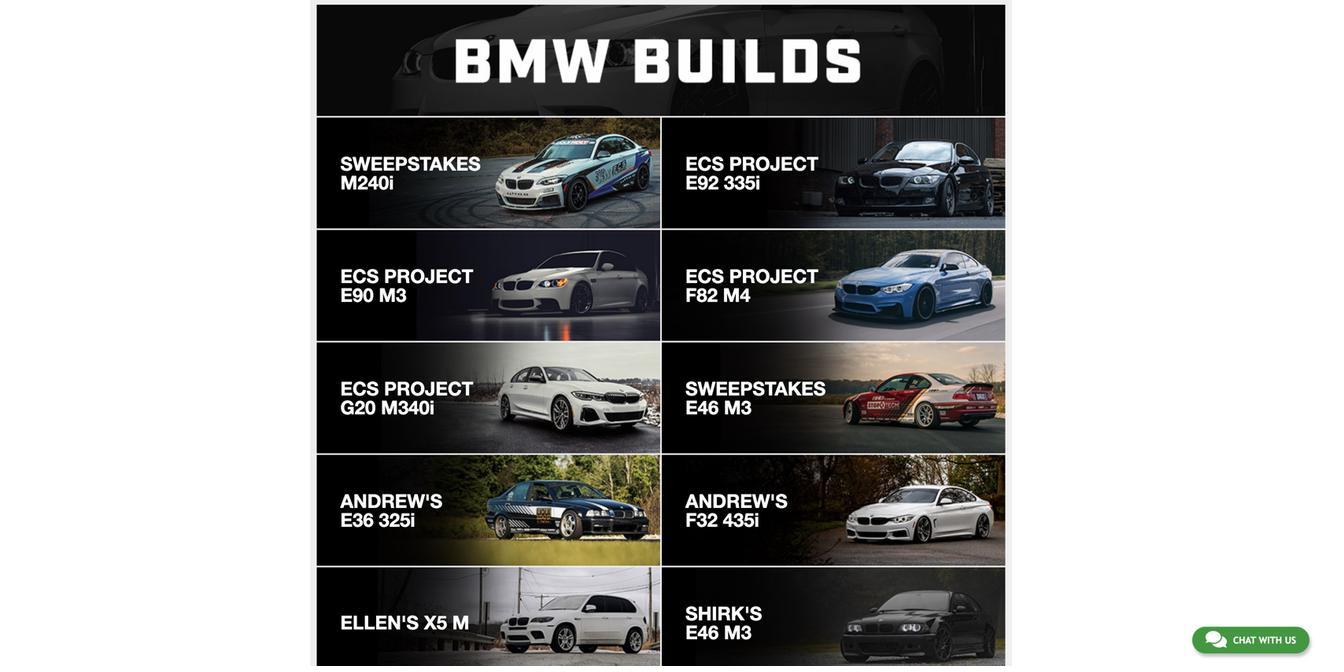 Task type: vqa. For each thing, say whether or not it's contained in the screenshot.
ECS PROJECT E90 M3
yes



Task type: locate. For each thing, give the bounding box(es) containing it.
project right f82
[[729, 265, 819, 287]]

andrew's e36 325i
[[340, 490, 443, 531]]

e46 inside shirk's e46 m3
[[686, 622, 719, 644]]

1 vertical spatial m3
[[724, 396, 752, 419]]

ellen's x5 m
[[340, 612, 470, 634]]

ecs project e92 335i
[[686, 152, 819, 194]]

project inside ecs project e92 335i
[[729, 152, 819, 175]]

sweepstakes
[[340, 152, 481, 175], [686, 377, 826, 400]]

project inside ecs project g20 m340i
[[384, 377, 473, 400]]

1 e46 from the top
[[686, 396, 719, 419]]

ecs for e90
[[340, 265, 379, 287]]

m
[[452, 612, 470, 634]]

0 vertical spatial e46
[[686, 396, 719, 419]]

sweepstakes m240i
[[340, 152, 481, 194]]

ecs inside ecs project e92 335i
[[686, 152, 724, 175]]

m3 inside sweepstakes e46 m3
[[724, 396, 752, 419]]

ecs inside ecs project f82 m4
[[686, 265, 724, 287]]

2 e46 from the top
[[686, 622, 719, 644]]

sweepstakes e46 m3
[[686, 377, 826, 419]]

e46
[[686, 396, 719, 419], [686, 622, 719, 644]]

project inside ecs project e90 m3
[[384, 265, 473, 287]]

0 horizontal spatial sweepstakes
[[340, 152, 481, 175]]

0 vertical spatial sweepstakes
[[340, 152, 481, 175]]

project right g20
[[384, 377, 473, 400]]

m3 inside shirk's e46 m3
[[724, 622, 752, 644]]

project
[[729, 152, 819, 175], [384, 265, 473, 287], [729, 265, 819, 287], [384, 377, 473, 400]]

with
[[1259, 635, 1282, 646]]

1 andrew's from the left
[[340, 490, 443, 512]]

e46 inside sweepstakes e46 m3
[[686, 396, 719, 419]]

project right e92
[[729, 152, 819, 175]]

2 vertical spatial m3
[[724, 622, 752, 644]]

m3 for sweepstakes e46 m3
[[724, 396, 752, 419]]

shirk's e46 m3
[[686, 603, 762, 644]]

us
[[1285, 635, 1296, 646]]

ecs
[[686, 152, 724, 175], [340, 265, 379, 287], [686, 265, 724, 287], [340, 377, 379, 400]]

ecs inside ecs project e90 m3
[[340, 265, 379, 287]]

project inside ecs project f82 m4
[[729, 265, 819, 287]]

ecs project e90 m3
[[340, 265, 473, 306]]

0 horizontal spatial andrew's
[[340, 490, 443, 512]]

1 vertical spatial sweepstakes
[[686, 377, 826, 400]]

project right e90
[[384, 265, 473, 287]]

1 vertical spatial e46
[[686, 622, 719, 644]]

1 horizontal spatial sweepstakes
[[686, 377, 826, 400]]

m240i
[[340, 171, 394, 194]]

chat with us
[[1233, 635, 1296, 646]]

ellen's
[[340, 612, 419, 634]]

2 andrew's from the left
[[686, 490, 788, 512]]

andrew's
[[340, 490, 443, 512], [686, 490, 788, 512]]

x5
[[424, 612, 447, 634]]

g20
[[340, 396, 376, 419]]

ecs inside ecs project g20 m340i
[[340, 377, 379, 400]]

m3
[[379, 284, 407, 306], [724, 396, 752, 419], [724, 622, 752, 644]]

0 vertical spatial m3
[[379, 284, 407, 306]]

m3 for shirk's e46 m3
[[724, 622, 752, 644]]

m340i
[[381, 396, 434, 419]]

1 horizontal spatial andrew's
[[686, 490, 788, 512]]

sweepstakes for m240i
[[340, 152, 481, 175]]

project for 335i
[[729, 152, 819, 175]]



Task type: describe. For each thing, give the bounding box(es) containing it.
ecs for g20
[[340, 377, 379, 400]]

andrew's for 325i
[[340, 490, 443, 512]]

andrew's for 435i
[[686, 490, 788, 512]]

335i
[[724, 171, 760, 194]]

e92
[[686, 171, 719, 194]]

m4
[[723, 284, 751, 306]]

project for m3
[[384, 265, 473, 287]]

ecs for f82
[[686, 265, 724, 287]]

m3 inside ecs project e90 m3
[[379, 284, 407, 306]]

ecs project f82 m4
[[686, 265, 819, 306]]

ecs project g20 m340i
[[340, 377, 473, 419]]

e46 for sweepstakes
[[686, 396, 719, 419]]

e90
[[340, 284, 374, 306]]

sweepstakes for e46
[[686, 377, 826, 400]]

e46 for shirk's
[[686, 622, 719, 644]]

shirk's
[[686, 603, 762, 625]]

f82
[[686, 284, 718, 306]]

325i
[[379, 509, 415, 531]]

ecs for e92
[[686, 152, 724, 175]]

andrew's f32 435i
[[686, 490, 788, 531]]

project for m340i
[[384, 377, 473, 400]]

chat with us link
[[1192, 627, 1310, 654]]

project for m4
[[729, 265, 819, 287]]

f32
[[686, 509, 718, 531]]

chat
[[1233, 635, 1256, 646]]

comments image
[[1206, 630, 1227, 649]]

e36
[[340, 509, 374, 531]]

435i
[[723, 509, 759, 531]]



